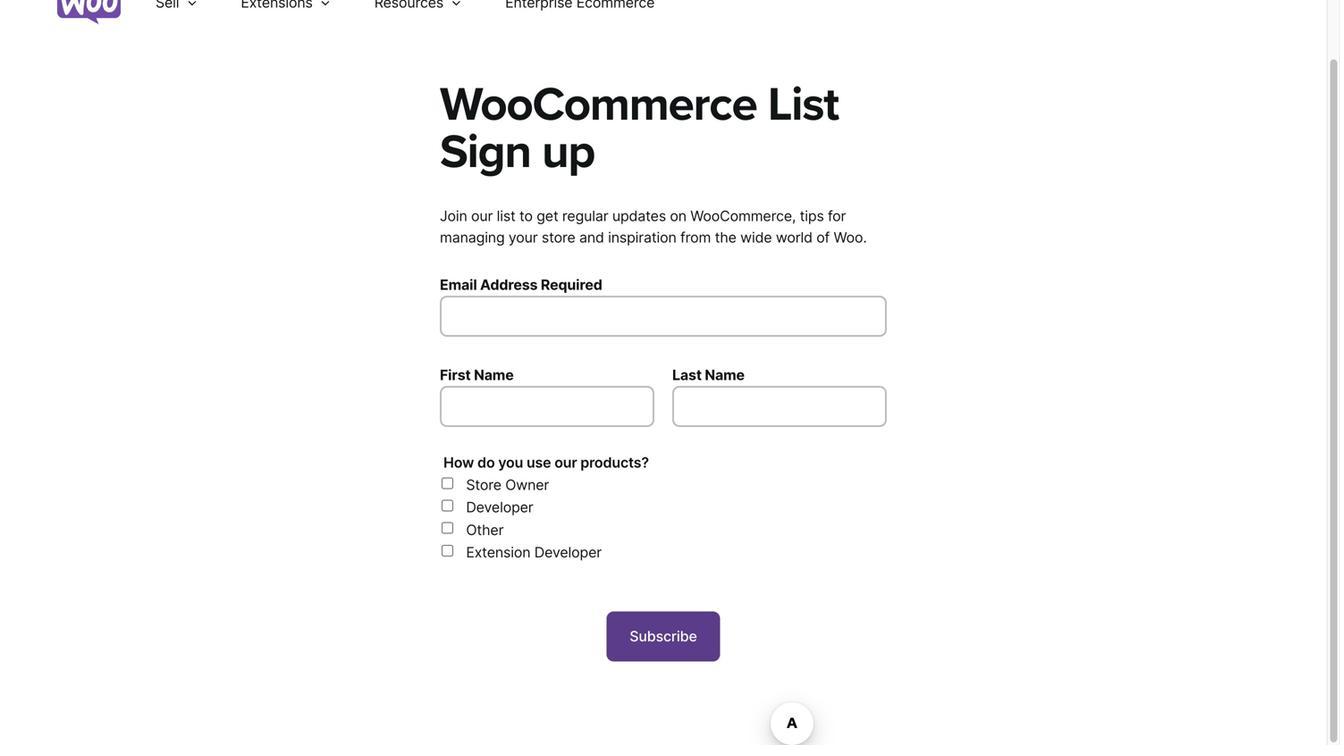 Task type: describe. For each thing, give the bounding box(es) containing it.
regular
[[562, 207, 609, 225]]

other
[[466, 522, 504, 539]]

updates
[[612, 207, 666, 225]]

products?
[[581, 454, 649, 472]]

inspiration
[[608, 229, 677, 246]]

Extension Developer checkbox
[[442, 545, 453, 557]]

store
[[466, 477, 502, 494]]

the
[[715, 229, 737, 246]]

up
[[542, 124, 595, 181]]

extension
[[466, 544, 531, 562]]

first
[[440, 367, 471, 384]]

managing
[[440, 229, 505, 246]]

Store Owner checkbox
[[442, 478, 453, 490]]

how do you use our products? element
[[442, 474, 885, 564]]

1 horizontal spatial our
[[555, 454, 577, 472]]

you
[[498, 454, 523, 472]]

woocommerce,
[[691, 207, 796, 225]]

last name
[[673, 367, 745, 384]]

from
[[681, 229, 711, 246]]

name for first name
[[474, 367, 514, 384]]

woocommerce
[[440, 76, 757, 133]]

name for last name
[[705, 367, 745, 384]]

0 horizontal spatial developer
[[466, 499, 534, 517]]

1 horizontal spatial developer
[[535, 544, 602, 562]]

join
[[440, 207, 467, 225]]

woo.
[[834, 229, 867, 246]]

last
[[673, 367, 702, 384]]

to
[[520, 207, 533, 225]]

list
[[768, 76, 839, 133]]



Task type: locate. For each thing, give the bounding box(es) containing it.
developer
[[466, 499, 534, 517], [535, 544, 602, 562]]

do
[[478, 454, 495, 472]]

name right last
[[705, 367, 745, 384]]

tips
[[800, 207, 824, 225]]

1 vertical spatial developer
[[535, 544, 602, 562]]

1 horizontal spatial name
[[705, 367, 745, 384]]

developer down store owner
[[466, 499, 534, 517]]

owner
[[506, 477, 549, 494]]

for
[[828, 207, 846, 225]]

None email field
[[440, 296, 887, 337]]

developer right the extension
[[535, 544, 602, 562]]

on
[[670, 207, 687, 225]]

name
[[474, 367, 514, 384], [705, 367, 745, 384]]

email
[[440, 276, 477, 294]]

our right use
[[555, 454, 577, 472]]

First Name text field
[[440, 386, 655, 427]]

our inside join our list to get regular updates on woocommerce, tips for managing your store and inspiration from the wide world of woo.
[[471, 207, 493, 225]]

1 name from the left
[[474, 367, 514, 384]]

store owner
[[466, 477, 549, 494]]

0 horizontal spatial name
[[474, 367, 514, 384]]

our
[[471, 207, 493, 225], [555, 454, 577, 472]]

0 vertical spatial developer
[[466, 499, 534, 517]]

sign
[[440, 124, 531, 181]]

address
[[480, 276, 538, 294]]

get
[[537, 207, 559, 225]]

our up the managing
[[471, 207, 493, 225]]

Developer checkbox
[[442, 500, 453, 512]]

first name
[[440, 367, 514, 384]]

0 horizontal spatial our
[[471, 207, 493, 225]]

extension developer
[[466, 544, 602, 562]]

2 name from the left
[[705, 367, 745, 384]]

name right first
[[474, 367, 514, 384]]

wide
[[741, 229, 772, 246]]

subscribe button
[[607, 612, 721, 662]]

how do you use our products?
[[444, 454, 649, 472]]

and
[[580, 229, 604, 246]]

Last Name text field
[[673, 386, 887, 427]]

email address required
[[440, 276, 603, 294]]

Other checkbox
[[442, 523, 453, 535]]

join our list to get regular updates on woocommerce, tips for managing your store and inspiration from the wide world of woo.
[[440, 207, 867, 246]]

world
[[776, 229, 813, 246]]

0 vertical spatial our
[[471, 207, 493, 225]]

of
[[817, 229, 830, 246]]

1 vertical spatial our
[[555, 454, 577, 472]]

woocommerce list sign up
[[440, 76, 839, 181]]

subscribe
[[630, 628, 697, 646]]

required
[[541, 276, 603, 294]]

store
[[542, 229, 576, 246]]

your
[[509, 229, 538, 246]]

use
[[527, 454, 551, 472]]

list
[[497, 207, 516, 225]]

how
[[444, 454, 474, 472]]



Task type: vqa. For each thing, say whether or not it's contained in the screenshot.
our in JOIN OUR LIST TO GET REGULAR UPDATES ON WOOCOMMERCE, TIPS FOR MANAGING YOUR STORE AND INSPIRATION FROM THE WIDE WORLD OF WOO.
yes



